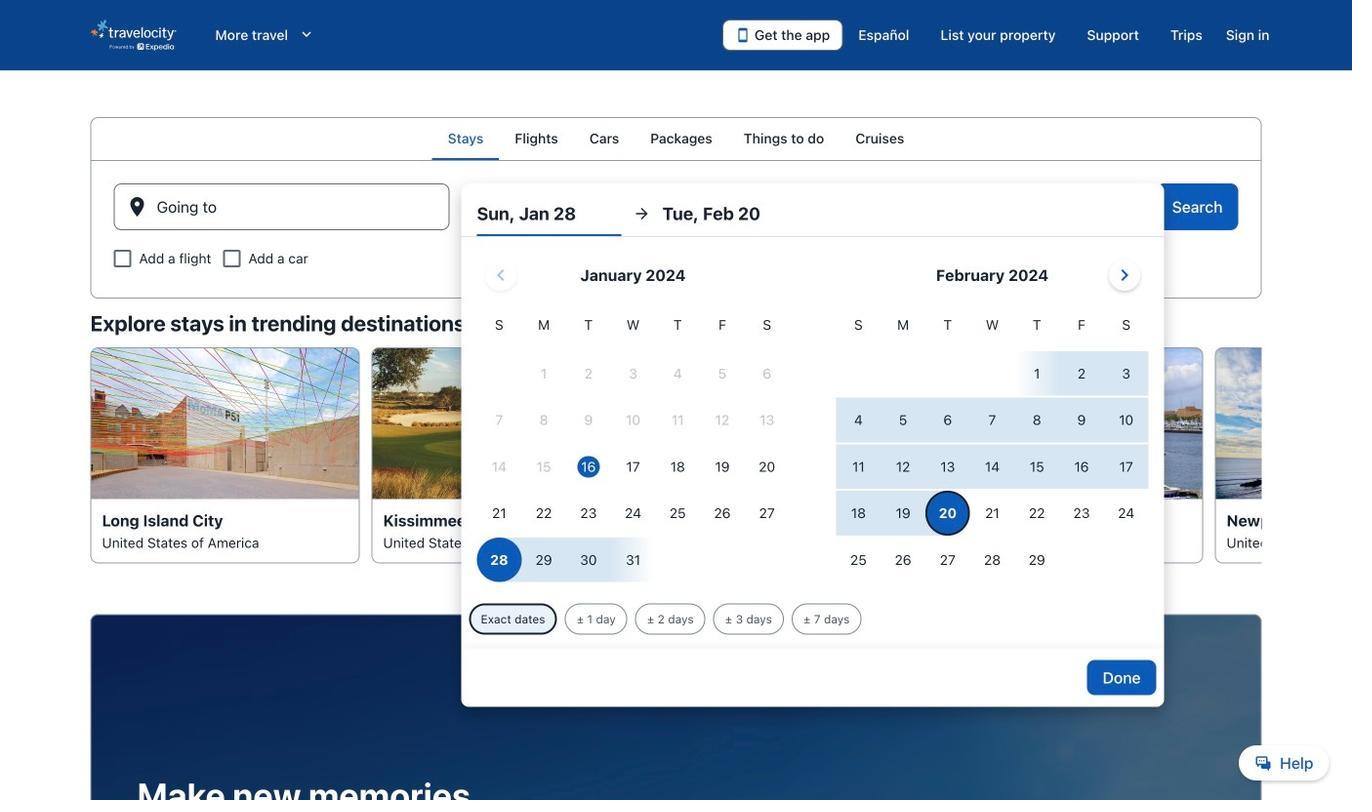Task type: locate. For each thing, give the bounding box(es) containing it.
main content
[[0, 117, 1352, 801]]

download the app button image
[[735, 27, 751, 43]]

tab list
[[90, 117, 1262, 160]]

next month image
[[1113, 264, 1136, 287]]

february 2024 element
[[836, 314, 1149, 584]]

application
[[477, 252, 1149, 584]]



Task type: describe. For each thing, give the bounding box(es) containing it.
moma ps1 which includes outdoor art image
[[90, 348, 360, 499]]

show next card image
[[1250, 444, 1274, 467]]

today element
[[577, 456, 600, 478]]

atlantic city aquarium which includes a marina, boating and a coastal town image
[[934, 348, 1203, 499]]

orlando which includes golf image
[[371, 348, 641, 499]]

georgetown - foggy bottom showing a house, a city and street scenes image
[[653, 348, 922, 499]]

newport showing general coastal views and rugged coastline image
[[1215, 348, 1352, 499]]

directional image
[[633, 205, 651, 223]]

travelocity logo image
[[90, 20, 176, 51]]

january 2024 element
[[477, 314, 789, 584]]

show previous card image
[[79, 444, 102, 467]]

previous month image
[[489, 264, 513, 287]]



Task type: vqa. For each thing, say whether or not it's contained in the screenshot.
Show next card "Image"
yes



